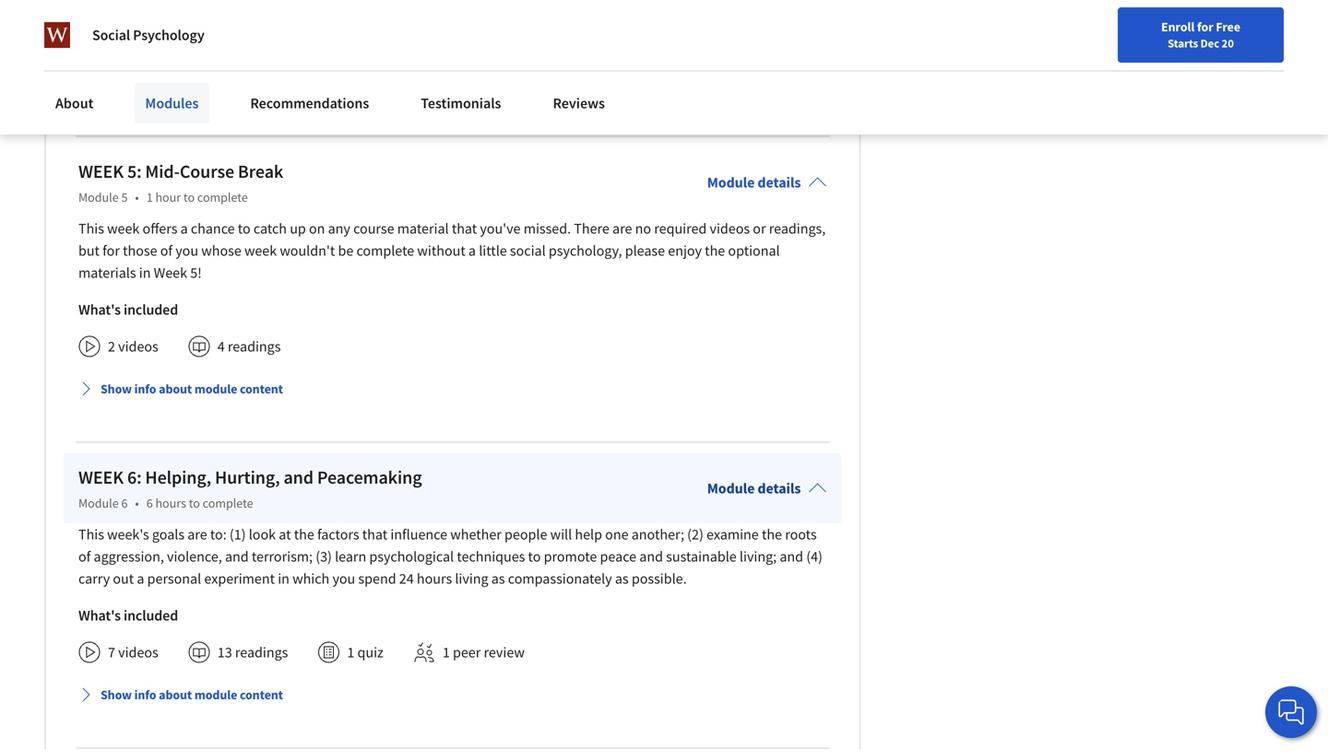 Task type: describe. For each thing, give the bounding box(es) containing it.
be
[[338, 242, 354, 260]]

recommendations link
[[239, 83, 380, 124]]

show notifications image
[[1114, 23, 1136, 45]]

whose
[[201, 242, 241, 260]]

learn
[[335, 548, 366, 567]]

show for 7
[[101, 687, 132, 704]]

(1)
[[230, 526, 246, 544]]

will
[[550, 526, 572, 544]]

show info about module content for 13 readings
[[101, 687, 283, 704]]

1 6 from the left
[[121, 496, 128, 512]]

carry
[[78, 570, 110, 589]]

that inside this week's goals are to: (1) look at the factors that influence whether people will help one another; (2) examine the roots of aggression, violence, and terrorism; (3) learn psychological techniques to promote peace and sustainable living; and (4) carry out a personal experiment in which you spend 24 hours living as compassionately as possible.
[[362, 526, 388, 544]]

(2)
[[687, 526, 704, 544]]

4 readings
[[217, 338, 281, 356]]

reviews link
[[542, 83, 616, 124]]

techniques
[[457, 548, 525, 567]]

helping,
[[145, 466, 211, 490]]

spend
[[358, 570, 396, 589]]

to inside week 5: mid-course break module 5 • 1 hour to complete
[[183, 189, 195, 206]]

look
[[249, 526, 276, 544]]

materials
[[78, 264, 136, 282]]

week
[[154, 264, 187, 282]]

1 quiz
[[347, 644, 384, 663]]

testimonials link
[[410, 83, 512, 124]]

2 horizontal spatial the
[[762, 526, 782, 544]]

show for 2
[[101, 381, 132, 398]]

coursera image
[[22, 15, 139, 45]]

modules link
[[134, 83, 210, 124]]

2 6 from the left
[[146, 496, 153, 512]]

show info about module content for 4 readings
[[101, 381, 283, 398]]

week for week 6: helping, hurting, and peacemaking
[[78, 466, 124, 490]]

about for 7 videos
[[159, 687, 192, 704]]

living
[[455, 570, 489, 589]]

this for of
[[78, 526, 104, 544]]

quiz
[[357, 644, 384, 663]]

to inside this week offers a chance to catch up on any course material that you've missed. there are no required videos or readings, but for those of you whose week wouldn't be complete without a little social psychology, please enjoy the optional materials in week 5!
[[238, 220, 251, 238]]

social
[[510, 242, 546, 260]]

info for 7 videos
[[134, 687, 156, 704]]

and inside week 6: helping, hurting, and peacemaking module 6 • 6 hours to complete
[[284, 466, 314, 490]]

module for 4 readings
[[195, 381, 237, 398]]

0 horizontal spatial the
[[294, 526, 314, 544]]

module inside week 5: mid-course break module 5 • 1 hour to complete
[[78, 189, 119, 206]]

experiment
[[204, 570, 275, 589]]

course
[[353, 220, 394, 238]]

material
[[397, 220, 449, 238]]

reviews
[[553, 94, 605, 113]]

social
[[92, 26, 130, 44]]

videos down out at the bottom of the page
[[118, 644, 158, 663]]

enroll for free starts dec 20
[[1161, 18, 1241, 51]]

psychology,
[[549, 242, 622, 260]]

are inside this week's goals are to: (1) look at the factors that influence whether people will help one another; (2) examine the roots of aggression, violence, and terrorism; (3) learn psychological techniques to promote peace and sustainable living; and (4) carry out a personal experiment in which you spend 24 hours living as compassionately as possible.
[[187, 526, 207, 544]]

starts
[[1168, 36, 1198, 51]]

required
[[654, 220, 707, 238]]

week 5: mid-course break module 5 • 1 hour to complete
[[78, 160, 283, 206]]

1 for 1 quiz
[[347, 644, 355, 663]]

to:
[[210, 526, 227, 544]]

enjoy
[[668, 242, 702, 260]]

complete inside week 5: mid-course break module 5 • 1 hour to complete
[[197, 189, 248, 206]]

which
[[293, 570, 330, 589]]

complete inside this week offers a chance to catch up on any course material that you've missed. there are no required videos or readings, but for those of you whose week wouldn't be complete without a little social psychology, please enjoy the optional materials in week 5!
[[356, 242, 414, 260]]

social psychology
[[92, 26, 204, 44]]

modules
[[145, 94, 199, 113]]

show info about module content button for 2 videos
[[71, 373, 290, 406]]

this week's goals are to: (1) look at the factors that influence whether people will help one another; (2) examine the roots of aggression, violence, and terrorism; (3) learn psychological techniques to promote peace and sustainable living; and (4) carry out a personal experiment in which you spend 24 hours living as compassionately as possible.
[[78, 526, 823, 589]]

you inside this week offers a chance to catch up on any course material that you've missed. there are no required videos or readings, but for those of you whose week wouldn't be complete without a little social psychology, please enjoy the optional materials in week 5!
[[175, 242, 198, 260]]

up
[[290, 220, 306, 238]]

please
[[625, 242, 665, 260]]

week for week 5: mid-course break
[[78, 160, 124, 183]]

possible.
[[632, 570, 687, 589]]

hurting,
[[215, 466, 280, 490]]

a inside this week's goals are to: (1) look at the factors that influence whether people will help one another; (2) examine the roots of aggression, violence, and terrorism; (3) learn psychological techniques to promote peace and sustainable living; and (4) carry out a personal experiment in which you spend 24 hours living as compassionately as possible.
[[137, 570, 144, 589]]

goals
[[152, 526, 185, 544]]

help
[[575, 526, 602, 544]]

what's included for a
[[78, 607, 178, 626]]

5
[[121, 189, 128, 206]]

no
[[635, 220, 651, 238]]

13 readings
[[217, 644, 288, 663]]

module inside week 6: helping, hurting, and peacemaking module 6 • 6 hours to complete
[[78, 496, 119, 512]]

(4)
[[806, 548, 823, 567]]

peace
[[600, 548, 637, 567]]

factors
[[317, 526, 359, 544]]

offers
[[143, 220, 177, 238]]

hours inside this week's goals are to: (1) look at the factors that influence whether people will help one another; (2) examine the roots of aggression, violence, and terrorism; (3) learn psychological techniques to promote peace and sustainable living; and (4) carry out a personal experiment in which you spend 24 hours living as compassionately as possible.
[[417, 570, 452, 589]]

missed.
[[524, 220, 571, 238]]

whether
[[450, 526, 502, 544]]

24
[[399, 570, 414, 589]]

another;
[[632, 526, 684, 544]]

of inside this week's goals are to: (1) look at the factors that influence whether people will help one another; (2) examine the roots of aggression, violence, and terrorism; (3) learn psychological techniques to promote peace and sustainable living; and (4) carry out a personal experiment in which you spend 24 hours living as compassionately as possible.
[[78, 548, 91, 567]]

promote
[[544, 548, 597, 567]]

in inside this week offers a chance to catch up on any course material that you've missed. there are no required videos or readings, but for those of you whose week wouldn't be complete without a little social psychology, please enjoy the optional materials in week 5!
[[139, 264, 151, 282]]

out
[[113, 570, 134, 589]]

module details for week 5: mid-course break
[[707, 174, 801, 192]]

wouldn't
[[280, 242, 335, 260]]

roots
[[785, 526, 817, 544]]

violence,
[[167, 548, 222, 567]]

or
[[753, 220, 766, 238]]

• inside week 6: helping, hurting, and peacemaking module 6 • 6 hours to complete
[[135, 496, 139, 512]]

aggression,
[[94, 548, 164, 567]]

are inside this week offers a chance to catch up on any course material that you've missed. there are no required videos or readings, but for those of you whose week wouldn't be complete without a little social psychology, please enjoy the optional materials in week 5!
[[613, 220, 632, 238]]

complete inside week 6: helping, hurting, and peacemaking module 6 • 6 hours to complete
[[203, 496, 253, 512]]

1 for 1 peer review
[[443, 644, 450, 663]]

what's for 2 videos
[[78, 301, 121, 319]]

hour
[[155, 189, 181, 206]]

that inside this week offers a chance to catch up on any course material that you've missed. there are no required videos or readings, but for those of you whose week wouldn't be complete without a little social psychology, please enjoy the optional materials in week 5!
[[452, 220, 477, 238]]

but
[[78, 242, 100, 260]]

dec
[[1201, 36, 1220, 51]]

included for in
[[124, 301, 178, 319]]

videos inside this week offers a chance to catch up on any course material that you've missed. there are no required videos or readings, but for those of you whose week wouldn't be complete without a little social psychology, please enjoy the optional materials in week 5!
[[710, 220, 750, 238]]

info for 2 videos
[[134, 381, 156, 398]]

videos up modules
[[118, 32, 158, 50]]

module up or
[[707, 174, 755, 192]]

4
[[217, 338, 225, 356]]

module for 13 readings
[[195, 687, 237, 704]]

info about module content element
[[78, 59, 827, 111]]

(3)
[[316, 548, 332, 567]]

week's
[[107, 526, 149, 544]]

0 horizontal spatial week
[[107, 220, 140, 238]]

2 videos
[[108, 338, 158, 356]]

recommendations
[[250, 94, 369, 113]]

this week offers a chance to catch up on any course material that you've missed. there are no required videos or readings, but for those of you whose week wouldn't be complete without a little social psychology, please enjoy the optional materials in week 5!
[[78, 220, 826, 282]]

sustainable
[[666, 548, 737, 567]]

any
[[328, 220, 350, 238]]



Task type: vqa. For each thing, say whether or not it's contained in the screenshot.
best on the right bottom of the page
no



Task type: locate. For each thing, give the bounding box(es) containing it.
show info about module content button for 7 videos
[[71, 679, 290, 712]]

7 down out at the bottom of the page
[[108, 644, 115, 663]]

0 horizontal spatial that
[[362, 526, 388, 544]]

and down another;
[[640, 548, 663, 567]]

1 • from the top
[[135, 189, 139, 206]]

0 vertical spatial show info about module content button
[[71, 373, 290, 406]]

this left week's
[[78, 526, 104, 544]]

videos right the 2 at the left top of the page
[[118, 338, 158, 356]]

module details
[[707, 174, 801, 192], [707, 480, 801, 498]]

1 details from the top
[[758, 174, 801, 192]]

hours inside week 6: helping, hurting, and peacemaking module 6 • 6 hours to complete
[[155, 496, 186, 512]]

what's
[[78, 301, 121, 319], [78, 607, 121, 626]]

module down 4
[[195, 381, 237, 398]]

2 horizontal spatial a
[[469, 242, 476, 260]]

0 vertical spatial complete
[[197, 189, 248, 206]]

1 horizontal spatial of
[[160, 242, 173, 260]]

are left no
[[613, 220, 632, 238]]

week inside week 6: helping, hurting, and peacemaking module 6 • 6 hours to complete
[[78, 466, 124, 490]]

1 module from the top
[[195, 381, 237, 398]]

1 left quiz
[[347, 644, 355, 663]]

0 vertical spatial a
[[180, 220, 188, 238]]

this inside this week offers a chance to catch up on any course material that you've missed. there are no required videos or readings, but for those of you whose week wouldn't be complete without a little social psychology, please enjoy the optional materials in week 5!
[[78, 220, 104, 238]]

0 vertical spatial of
[[160, 242, 173, 260]]

1 vertical spatial week
[[78, 466, 124, 490]]

2 details from the top
[[758, 480, 801, 498]]

1 horizontal spatial 6
[[146, 496, 153, 512]]

1 vertical spatial hours
[[417, 570, 452, 589]]

0 horizontal spatial are
[[187, 526, 207, 544]]

0 vertical spatial module details
[[707, 174, 801, 192]]

0 vertical spatial hours
[[155, 496, 186, 512]]

2 • from the top
[[135, 496, 139, 512]]

that up "without"
[[452, 220, 477, 238]]

1 vertical spatial readings
[[235, 644, 288, 663]]

the inside this week offers a chance to catch up on any course material that you've missed. there are no required videos or readings, but for those of you whose week wouldn't be complete without a little social psychology, please enjoy the optional materials in week 5!
[[705, 242, 725, 260]]

1 show info about module content from the top
[[101, 381, 283, 398]]

that
[[452, 220, 477, 238], [362, 526, 388, 544]]

1 vertical spatial content
[[240, 687, 283, 704]]

1 what's included from the top
[[78, 301, 178, 319]]

little
[[479, 242, 507, 260]]

you up 5!
[[175, 242, 198, 260]]

2 7 from the top
[[108, 644, 115, 663]]

and left (4)
[[780, 548, 803, 567]]

content for 4 readings
[[240, 381, 283, 398]]

1 vertical spatial of
[[78, 548, 91, 567]]

module details up or
[[707, 174, 801, 192]]

7 videos down out at the bottom of the page
[[108, 644, 158, 663]]

module details for week 6: helping, hurting, and peacemaking
[[707, 480, 801, 498]]

chance
[[191, 220, 235, 238]]

mid-
[[145, 160, 180, 183]]

to down 'helping,'
[[189, 496, 200, 512]]

content for 13 readings
[[240, 687, 283, 704]]

week left 5:
[[78, 160, 124, 183]]

at
[[279, 526, 291, 544]]

1 horizontal spatial that
[[452, 220, 477, 238]]

influence
[[390, 526, 447, 544]]

that up learn
[[362, 526, 388, 544]]

week left 6:
[[78, 466, 124, 490]]

0 vertical spatial this
[[78, 220, 104, 238]]

1 vertical spatial what's included
[[78, 607, 178, 626]]

2 show from the top
[[101, 687, 132, 704]]

videos left or
[[710, 220, 750, 238]]

in
[[139, 264, 151, 282], [278, 570, 290, 589]]

for inside this week offers a chance to catch up on any course material that you've missed. there are no required videos or readings, but for those of you whose week wouldn't be complete without a little social psychology, please enjoy the optional materials in week 5!
[[103, 242, 120, 260]]

readings for 13 readings
[[235, 644, 288, 663]]

0 vertical spatial content
[[240, 381, 283, 398]]

for right but in the left top of the page
[[103, 242, 120, 260]]

in down terrorism;
[[278, 570, 290, 589]]

0 vertical spatial show info about module content
[[101, 381, 283, 398]]

the up living;
[[762, 526, 782, 544]]

without
[[417, 242, 466, 260]]

2 module from the top
[[195, 687, 237, 704]]

1 show info about module content button from the top
[[71, 373, 290, 406]]

to left the catch
[[238, 220, 251, 238]]

module down 13
[[195, 687, 237, 704]]

0 vertical spatial show
[[101, 381, 132, 398]]

to right hour
[[183, 189, 195, 206]]

2 as from the left
[[615, 570, 629, 589]]

2 week from the top
[[78, 466, 124, 490]]

as
[[491, 570, 505, 589], [615, 570, 629, 589]]

review
[[484, 644, 525, 663]]

0 horizontal spatial hours
[[155, 496, 186, 512]]

2 show info about module content button from the top
[[71, 679, 290, 712]]

1 vertical spatial details
[[758, 480, 801, 498]]

you've
[[480, 220, 521, 238]]

the right at
[[294, 526, 314, 544]]

2 vertical spatial a
[[137, 570, 144, 589]]

2 what's from the top
[[78, 607, 121, 626]]

complete down course
[[197, 189, 248, 206]]

0 horizontal spatial a
[[137, 570, 144, 589]]

1 horizontal spatial as
[[615, 570, 629, 589]]

7 right wesleyan university image
[[108, 32, 115, 50]]

psychological
[[369, 548, 454, 567]]

6:
[[127, 466, 142, 490]]

7 videos
[[108, 32, 158, 50], [108, 644, 158, 663]]

details for week 5: mid-course break
[[758, 174, 801, 192]]

1 7 from the top
[[108, 32, 115, 50]]

2 horizontal spatial 1
[[443, 644, 450, 663]]

to down people
[[528, 548, 541, 567]]

included for personal
[[124, 607, 178, 626]]

1 left peer
[[443, 644, 450, 663]]

psychology
[[133, 26, 204, 44]]

there
[[574, 220, 610, 238]]

0 horizontal spatial as
[[491, 570, 505, 589]]

to inside this week's goals are to: (1) look at the factors that influence whether people will help one another; (2) examine the roots of aggression, violence, and terrorism; (3) learn psychological techniques to promote peace and sustainable living; and (4) carry out a personal experiment in which you spend 24 hours living as compassionately as possible.
[[528, 548, 541, 567]]

2 included from the top
[[124, 607, 178, 626]]

0 vertical spatial what's included
[[78, 301, 178, 319]]

course
[[180, 160, 234, 183]]

are
[[613, 220, 632, 238], [187, 526, 207, 544]]

content down 13 readings
[[240, 687, 283, 704]]

6 up goals
[[146, 496, 153, 512]]

hours right 24
[[417, 570, 452, 589]]

0 vertical spatial that
[[452, 220, 477, 238]]

and down (1)
[[225, 548, 249, 567]]

1 vertical spatial info
[[134, 687, 156, 704]]

•
[[135, 189, 139, 206], [135, 496, 139, 512]]

week up those
[[107, 220, 140, 238]]

module left 5
[[78, 189, 119, 206]]

0 vertical spatial readings
[[228, 338, 281, 356]]

0 vertical spatial you
[[175, 242, 198, 260]]

of inside this week offers a chance to catch up on any course material that you've missed. there are no required videos or readings, but for those of you whose week wouldn't be complete without a little social psychology, please enjoy the optional materials in week 5!
[[160, 242, 173, 260]]

what's down carry
[[78, 607, 121, 626]]

1 vertical spatial •
[[135, 496, 139, 512]]

module up week's
[[78, 496, 119, 512]]

about for 2 videos
[[159, 381, 192, 398]]

1 vertical spatial week
[[244, 242, 277, 260]]

0 vertical spatial included
[[124, 301, 178, 319]]

testimonials
[[421, 94, 501, 113]]

week down the catch
[[244, 242, 277, 260]]

7 videos up modules
[[108, 32, 158, 50]]

0 horizontal spatial 1
[[146, 189, 153, 206]]

for
[[1197, 18, 1214, 35], [103, 242, 120, 260]]

1 inside week 5: mid-course break module 5 • 1 hour to complete
[[146, 189, 153, 206]]

1 horizontal spatial 1
[[347, 644, 355, 663]]

• inside week 5: mid-course break module 5 • 1 hour to complete
[[135, 189, 139, 206]]

of up carry
[[78, 548, 91, 567]]

1 vertical spatial about
[[159, 687, 192, 704]]

2 info from the top
[[134, 687, 156, 704]]

1 horizontal spatial the
[[705, 242, 725, 260]]

1 horizontal spatial you
[[332, 570, 355, 589]]

1 vertical spatial complete
[[356, 242, 414, 260]]

1 info from the top
[[134, 381, 156, 398]]

2 about from the top
[[159, 687, 192, 704]]

0 vertical spatial for
[[1197, 18, 1214, 35]]

week
[[78, 160, 124, 183], [78, 466, 124, 490]]

free
[[1216, 18, 1241, 35]]

details for week 6: helping, hurting, and peacemaking
[[758, 480, 801, 498]]

what's included
[[78, 301, 178, 319], [78, 607, 178, 626]]

0 vertical spatial 7
[[108, 32, 115, 50]]

module
[[707, 174, 755, 192], [78, 189, 119, 206], [707, 480, 755, 498], [78, 496, 119, 512]]

2 what's included from the top
[[78, 607, 178, 626]]

1 vertical spatial 7 videos
[[108, 644, 158, 663]]

the right enjoy
[[705, 242, 725, 260]]

of up week
[[160, 242, 173, 260]]

1 vertical spatial 7
[[108, 644, 115, 663]]

peacemaking
[[317, 466, 422, 490]]

are left to:
[[187, 526, 207, 544]]

0 horizontal spatial in
[[139, 264, 151, 282]]

1 vertical spatial module
[[195, 687, 237, 704]]

a left little
[[469, 242, 476, 260]]

1 horizontal spatial week
[[244, 242, 277, 260]]

in inside this week's goals are to: (1) look at the factors that influence whether people will help one another; (2) examine the roots of aggression, violence, and terrorism; (3) learn psychological techniques to promote peace and sustainable living; and (4) carry out a personal experiment in which you spend 24 hours living as compassionately as possible.
[[278, 570, 290, 589]]

1 horizontal spatial for
[[1197, 18, 1214, 35]]

chat with us image
[[1277, 698, 1306, 728]]

0 vertical spatial 7 videos
[[108, 32, 158, 50]]

menu item
[[976, 18, 1094, 78]]

of
[[160, 242, 173, 260], [78, 548, 91, 567]]

1 vertical spatial show
[[101, 687, 132, 704]]

what's included down out at the bottom of the page
[[78, 607, 178, 626]]

a right out at the bottom of the page
[[137, 570, 144, 589]]

1 included from the top
[[124, 301, 178, 319]]

show info about module content button
[[71, 373, 290, 406], [71, 679, 290, 712]]

wesleyan university image
[[44, 22, 70, 48]]

optional
[[728, 242, 780, 260]]

1 vertical spatial this
[[78, 526, 104, 544]]

1 vertical spatial that
[[362, 526, 388, 544]]

13
[[217, 644, 232, 663]]

living;
[[740, 548, 777, 567]]

one
[[605, 526, 629, 544]]

you inside this week's goals are to: (1) look at the factors that influence whether people will help one another; (2) examine the roots of aggression, violence, and terrorism; (3) learn psychological techniques to promote peace and sustainable living; and (4) carry out a personal experiment in which you spend 24 hours living as compassionately as possible.
[[332, 570, 355, 589]]

complete
[[197, 189, 248, 206], [356, 242, 414, 260], [203, 496, 253, 512]]

1 vertical spatial in
[[278, 570, 290, 589]]

0 horizontal spatial of
[[78, 548, 91, 567]]

you down learn
[[332, 570, 355, 589]]

5!
[[190, 264, 202, 282]]

1 this from the top
[[78, 220, 104, 238]]

1 vertical spatial module details
[[707, 480, 801, 498]]

1 content from the top
[[240, 381, 283, 398]]

1 vertical spatial what's
[[78, 607, 121, 626]]

content
[[240, 381, 283, 398], [240, 687, 283, 704]]

0 horizontal spatial for
[[103, 242, 120, 260]]

1 vertical spatial a
[[469, 242, 476, 260]]

0 vertical spatial week
[[107, 220, 140, 238]]

0 vertical spatial details
[[758, 174, 801, 192]]

as down the "techniques"
[[491, 570, 505, 589]]

2
[[108, 338, 115, 356]]

details up readings,
[[758, 174, 801, 192]]

on
[[309, 220, 325, 238]]

1 vertical spatial you
[[332, 570, 355, 589]]

to inside week 6: helping, hurting, and peacemaking module 6 • 6 hours to complete
[[189, 496, 200, 512]]

what's included up 2 videos
[[78, 301, 178, 319]]

examine
[[707, 526, 759, 544]]

2 vertical spatial complete
[[203, 496, 253, 512]]

1 module details from the top
[[707, 174, 801, 192]]

• right 5
[[135, 189, 139, 206]]

and right the 'hurting,'
[[284, 466, 314, 490]]

2 show info about module content from the top
[[101, 687, 283, 704]]

included up 2 videos
[[124, 301, 178, 319]]

a right offers
[[180, 220, 188, 238]]

week 6: helping, hurting, and peacemaking module 6 • 6 hours to complete
[[78, 466, 422, 512]]

hours down 'helping,'
[[155, 496, 186, 512]]

show info about module content down 4
[[101, 381, 283, 398]]

for up dec
[[1197, 18, 1214, 35]]

peer
[[453, 644, 481, 663]]

in down those
[[139, 264, 151, 282]]

0 vertical spatial about
[[159, 381, 192, 398]]

0 vertical spatial week
[[78, 160, 124, 183]]

included down personal
[[124, 607, 178, 626]]

this inside this week's goals are to: (1) look at the factors that influence whether people will help one another; (2) examine the roots of aggression, violence, and terrorism; (3) learn psychological techniques to promote peace and sustainable living; and (4) carry out a personal experiment in which you spend 24 hours living as compassionately as possible.
[[78, 526, 104, 544]]

this for but
[[78, 220, 104, 238]]

0 vertical spatial what's
[[78, 301, 121, 319]]

1 peer review
[[443, 644, 525, 663]]

1 vertical spatial for
[[103, 242, 120, 260]]

show info about module content button down 13
[[71, 679, 290, 712]]

1 show from the top
[[101, 381, 132, 398]]

• down 6:
[[135, 496, 139, 512]]

1 vertical spatial included
[[124, 607, 178, 626]]

1 as from the left
[[491, 570, 505, 589]]

module up examine
[[707, 480, 755, 498]]

for inside enroll for free starts dec 20
[[1197, 18, 1214, 35]]

week inside week 5: mid-course break module 5 • 1 hour to complete
[[78, 160, 124, 183]]

people
[[505, 526, 547, 544]]

0 vertical spatial module
[[195, 381, 237, 398]]

details
[[758, 174, 801, 192], [758, 480, 801, 498]]

2 7 videos from the top
[[108, 644, 158, 663]]

2 module details from the top
[[707, 480, 801, 498]]

1 horizontal spatial are
[[613, 220, 632, 238]]

1 left hour
[[146, 189, 153, 206]]

1 what's from the top
[[78, 301, 121, 319]]

5:
[[127, 160, 142, 183]]

this
[[78, 220, 104, 238], [78, 526, 104, 544]]

what's included for materials
[[78, 301, 178, 319]]

7
[[108, 32, 115, 50], [108, 644, 115, 663]]

show info about module content button down 4
[[71, 373, 290, 406]]

content down 4 readings
[[240, 381, 283, 398]]

readings right 4
[[228, 338, 281, 356]]

catch
[[254, 220, 287, 238]]

1 week from the top
[[78, 160, 124, 183]]

1 7 videos from the top
[[108, 32, 158, 50]]

0 vertical spatial are
[[613, 220, 632, 238]]

1 horizontal spatial a
[[180, 220, 188, 238]]

1 vertical spatial are
[[187, 526, 207, 544]]

0 horizontal spatial 6
[[121, 496, 128, 512]]

1 vertical spatial show info about module content button
[[71, 679, 290, 712]]

readings,
[[769, 220, 826, 238]]

readings right 13
[[235, 644, 288, 663]]

readings for 4 readings
[[228, 338, 281, 356]]

complete down the 'hurting,'
[[203, 496, 253, 512]]

and
[[284, 466, 314, 490], [225, 548, 249, 567], [640, 548, 663, 567], [780, 548, 803, 567]]

compassionately
[[508, 570, 612, 589]]

0 vertical spatial info
[[134, 381, 156, 398]]

complete down 'course'
[[356, 242, 414, 260]]

this up but in the left top of the page
[[78, 220, 104, 238]]

20
[[1222, 36, 1234, 51]]

2 this from the top
[[78, 526, 104, 544]]

what's down materials
[[78, 301, 121, 319]]

1 vertical spatial show info about module content
[[101, 687, 283, 704]]

0 vertical spatial •
[[135, 189, 139, 206]]

what's for 7 videos
[[78, 607, 121, 626]]

details up roots
[[758, 480, 801, 498]]

a
[[180, 220, 188, 238], [469, 242, 476, 260], [137, 570, 144, 589]]

6 down 6:
[[121, 496, 128, 512]]

show
[[101, 381, 132, 398], [101, 687, 132, 704]]

about
[[55, 94, 94, 113]]

as down the peace
[[615, 570, 629, 589]]

0 horizontal spatial you
[[175, 242, 198, 260]]

2 content from the top
[[240, 687, 283, 704]]

1 about from the top
[[159, 381, 192, 398]]

show info about module content down 13
[[101, 687, 283, 704]]

1 horizontal spatial in
[[278, 570, 290, 589]]

0 vertical spatial in
[[139, 264, 151, 282]]

module details up examine
[[707, 480, 801, 498]]

1 horizontal spatial hours
[[417, 570, 452, 589]]



